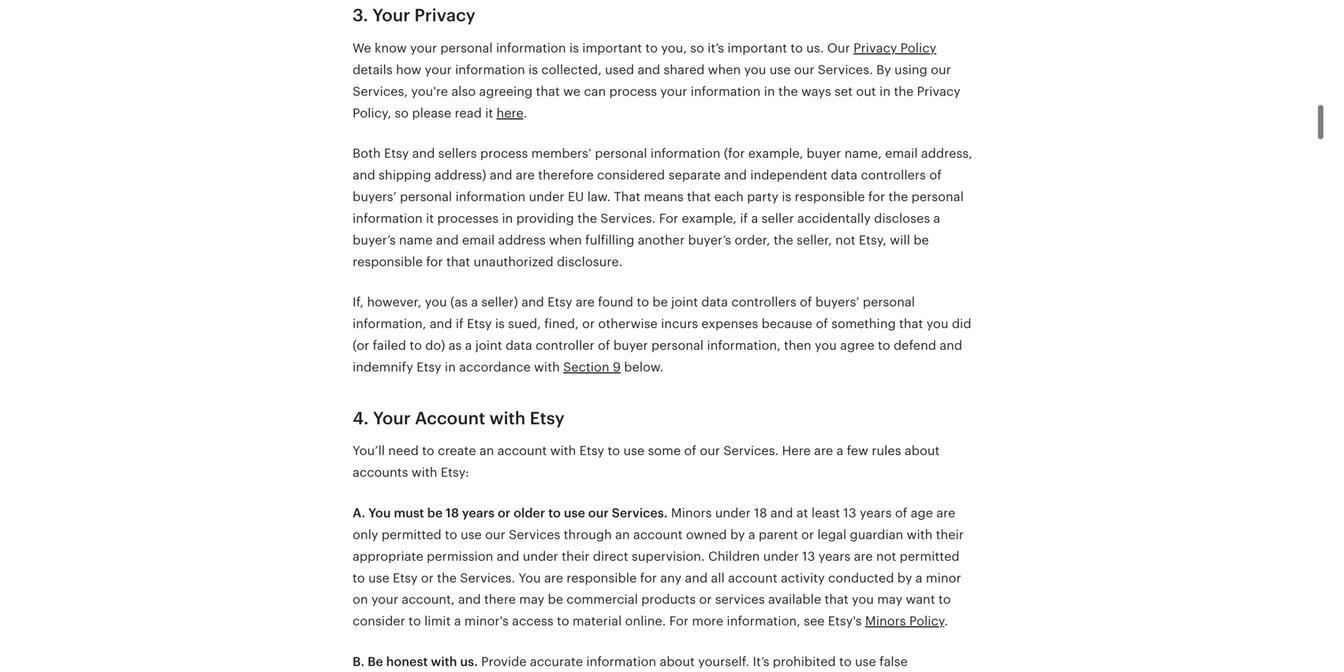 Task type: locate. For each thing, give the bounding box(es) containing it.
services. up set
[[818, 63, 873, 77]]

email up controllers of
[[885, 147, 918, 161]]

accordance
[[459, 360, 531, 374]]

etsy inside both etsy and sellers process members' personal information (for example, buyer name, email address, and shipping address) and are therefore considered separate and independent data controllers of buyers' personal information under eu law. that means that each party is responsible for the personal information it processes in providing the services. for example, if a seller accidentally discloses a buyer's name and email address when fulfilling another buyer's order, the seller, not etsy, will be responsible for that unauthorized disclosure.
[[384, 147, 409, 161]]

0 horizontal spatial responsible
[[353, 255, 423, 269]]

1 vertical spatial their
[[562, 549, 590, 564]]

us.
[[807, 41, 824, 55]]

minors policy .
[[865, 614, 948, 629]]

with inside if, however, you (as a seller) and etsy are found to be joint data controllers of buyers' personal information, and if etsy is sued, fined, or otherwise incurs expenses because of something that you did (or failed to do) as a joint data controller of buyer personal information, then you agree to defend and indemnify etsy in accordance with
[[534, 360, 560, 374]]

fined,
[[545, 317, 579, 331]]

1 horizontal spatial account
[[633, 528, 683, 542]]

minors for policy
[[865, 614, 906, 629]]

are left found
[[576, 295, 595, 309]]

supervision.
[[632, 549, 705, 564]]

did
[[952, 317, 972, 331]]

0 horizontal spatial buyer's
[[353, 233, 396, 247]]

1 horizontal spatial 18
[[754, 506, 767, 520]]

please
[[412, 106, 451, 120]]

permitted down must
[[382, 528, 442, 542]]

you,
[[661, 41, 687, 55]]

and right used
[[638, 63, 661, 77]]

important right it's
[[728, 41, 787, 55]]

here
[[497, 106, 524, 120]]

your down shared
[[661, 84, 688, 99]]

0 horizontal spatial permitted
[[382, 528, 442, 542]]

services. inside both etsy and sellers process members' personal information (for example, buyer name, email address, and shipping address) and are therefore considered separate and independent data controllers of buyers' personal information under eu law. that means that each party is responsible for the personal information it processes in providing the services. for example, if a seller accidentally discloses a buyer's name and email address when fulfilling another buyer's order, the seller, not etsy, will be responsible for that unauthorized disclosure.
[[601, 211, 656, 226]]

you left (as
[[425, 295, 447, 309]]

sued,
[[508, 317, 541, 331]]

must
[[394, 506, 424, 520]]

0 horizontal spatial if
[[456, 317, 464, 331]]

in down as
[[445, 360, 456, 374]]

1 horizontal spatial buyer
[[807, 147, 841, 161]]

process
[[610, 84, 657, 99], [480, 147, 528, 161]]

and up sued,
[[522, 295, 544, 309]]

processes
[[437, 211, 499, 226]]

0 vertical spatial your
[[373, 6, 410, 25]]

years down etsy:
[[462, 506, 495, 520]]

minors policy link
[[865, 614, 945, 629]]

is inside both etsy and sellers process members' personal information (for example, buyer name, email address, and shipping address) and are therefore considered separate and independent data controllers of buyers' personal information under eu law. that means that each party is responsible for the personal information it processes in providing the services. for example, if a seller accidentally discloses a buyer's name and email address when fulfilling another buyer's order, the seller, not etsy, will be responsible for that unauthorized disclosure.
[[782, 190, 792, 204]]

our right some
[[700, 444, 720, 458]]

expenses
[[702, 317, 759, 331]]

1 horizontal spatial not
[[877, 549, 897, 564]]

a up order,
[[752, 211, 759, 226]]

when down it's
[[708, 63, 741, 77]]

do)
[[425, 339, 445, 353]]

1 vertical spatial policy
[[910, 614, 945, 629]]

0 vertical spatial policy
[[901, 41, 937, 55]]

1 your from the top
[[373, 6, 410, 25]]

some
[[648, 444, 681, 458]]

1 horizontal spatial an
[[615, 528, 630, 542]]

0 horizontal spatial an
[[480, 444, 494, 458]]

0 horizontal spatial 18
[[446, 506, 459, 520]]

1 18 from the left
[[446, 506, 459, 520]]

process down used
[[610, 84, 657, 99]]

and down processes on the left
[[436, 233, 459, 247]]

2 vertical spatial information,
[[727, 614, 801, 629]]

so left it's
[[691, 41, 705, 55]]

0 vertical spatial example,
[[749, 147, 804, 161]]

1 vertical spatial you
[[519, 571, 541, 585]]

0 vertical spatial their
[[936, 528, 964, 542]]

not down 'accidentally'
[[836, 233, 856, 247]]

section
[[563, 360, 610, 374]]

2 vertical spatial for
[[640, 571, 657, 585]]

to up "on"
[[353, 571, 365, 585]]

to
[[646, 41, 658, 55], [791, 41, 803, 55], [637, 295, 649, 309], [410, 339, 422, 353], [878, 339, 891, 353], [422, 444, 435, 458], [608, 444, 620, 458], [549, 506, 561, 520], [445, 528, 457, 542], [353, 571, 365, 585], [939, 593, 951, 607], [409, 614, 421, 629], [557, 614, 569, 629]]

2 horizontal spatial responsible
[[795, 190, 865, 204]]

in left "ways"
[[764, 84, 775, 99]]

by up children
[[731, 528, 745, 542]]

0 vertical spatial an
[[480, 444, 494, 458]]

that up defend
[[900, 317, 923, 331]]

0 horizontal spatial buyers'
[[353, 190, 397, 204]]

0 vertical spatial buyer
[[807, 147, 841, 161]]

not inside both etsy and sellers process members' personal information (for example, buyer name, email address, and shipping address) and are therefore considered separate and independent data controllers of buyers' personal information under eu law. that means that each party is responsible for the personal information it processes in providing the services. for example, if a seller accidentally discloses a buyer's name and email address when fulfilling another buyer's order, the seller, not etsy, will be responsible for that unauthorized disclosure.
[[836, 233, 856, 247]]

know
[[375, 41, 407, 55]]

seller
[[762, 211, 794, 226]]

use
[[770, 63, 791, 77], [624, 444, 645, 458], [564, 506, 585, 520], [461, 528, 482, 542], [368, 571, 390, 585]]

1 horizontal spatial data
[[702, 295, 728, 309]]

email
[[885, 147, 918, 161], [462, 233, 495, 247]]

our down 'a. you must be 18 years or older to use our services.'
[[485, 528, 506, 542]]

1 horizontal spatial when
[[708, 63, 741, 77]]

you down "conducted"
[[852, 593, 874, 607]]

information, up the failed
[[353, 317, 426, 331]]

0 horizontal spatial for
[[426, 255, 443, 269]]

our inside you'll need to create an account with etsy to use some of our services. here are a few rules about accounts with etsy:
[[700, 444, 720, 458]]

because
[[762, 317, 813, 331]]

that
[[614, 190, 641, 204]]

information, down the "services"
[[727, 614, 801, 629]]

2 vertical spatial data
[[506, 339, 532, 353]]

personal up something
[[863, 295, 915, 309]]

information down it's
[[691, 84, 761, 99]]

1 horizontal spatial buyers'
[[816, 295, 860, 309]]

1 horizontal spatial minors
[[865, 614, 906, 629]]

1 horizontal spatial example,
[[749, 147, 804, 161]]

18 up parent in the right of the page
[[754, 506, 767, 520]]

services. inside you'll need to create an account with etsy to use some of our services. here are a few rules about accounts with etsy:
[[724, 444, 779, 458]]

0 vertical spatial account
[[498, 444, 547, 458]]

therefore
[[538, 168, 594, 182]]

can
[[584, 84, 606, 99]]

policy inside we know your personal information is important to you, so it's important to us. our privacy policy details how your information is collected, used and shared when you use our services. by using our services, you're also agreeing that we can process your information in the ways set out in the privacy policy, so please read it
[[901, 41, 937, 55]]

0 horizontal spatial account
[[498, 444, 547, 458]]

example,
[[749, 147, 804, 161], [682, 211, 737, 226]]

are
[[516, 168, 535, 182], [576, 295, 595, 309], [814, 444, 833, 458], [937, 506, 956, 520], [854, 549, 873, 564], [544, 571, 563, 585]]

0 horizontal spatial process
[[480, 147, 528, 161]]

so right policy,
[[395, 106, 409, 120]]

(as
[[450, 295, 468, 309]]

be
[[914, 233, 929, 247], [653, 295, 668, 309], [427, 506, 443, 520], [548, 593, 563, 607]]

owned
[[686, 528, 727, 542]]

1 vertical spatial it
[[426, 211, 434, 226]]

buyers' up something
[[816, 295, 860, 309]]

or
[[582, 317, 595, 331], [498, 506, 511, 520], [802, 528, 814, 542], [421, 571, 434, 585], [699, 593, 712, 607]]

etsy left some
[[580, 444, 605, 458]]

that inside we know your personal information is important to you, so it's important to us. our privacy policy details how your information is collected, used and shared when you use our services. by using our services, you're also agreeing that we can process your information in the ways set out in the privacy policy, so please read it
[[536, 84, 560, 99]]

2 vertical spatial responsible
[[567, 571, 637, 585]]

services. down that
[[601, 211, 656, 226]]

1 horizontal spatial by
[[898, 571, 913, 585]]

18 inside minors under 18 and at least 13 years of age are only permitted to use our services through an account owned by a parent or legal guardian with their appropriate permission and under their direct supervision. children under 13 years are not permitted to use etsy or the services. you are responsible for any and all account activity conducted by a minor on your account, and there may be commercial products or services available that you may want to consider to limit a minor's access to material online. for more information, see etsy's
[[754, 506, 767, 520]]

providing
[[516, 211, 574, 226]]

2 horizontal spatial data
[[831, 168, 858, 182]]

if down (as
[[456, 317, 464, 331]]

0 vertical spatial when
[[708, 63, 741, 77]]

disclosure.
[[557, 255, 623, 269]]

for
[[869, 190, 885, 204], [426, 255, 443, 269], [640, 571, 657, 585]]

1 horizontal spatial responsible
[[567, 571, 637, 585]]

1 vertical spatial responsible
[[353, 255, 423, 269]]

minors up owned
[[671, 506, 712, 520]]

1 horizontal spatial joint
[[671, 295, 698, 309]]

their down through
[[562, 549, 590, 564]]

13
[[844, 506, 857, 520], [802, 549, 815, 564]]

personal
[[441, 41, 493, 55], [595, 147, 647, 161], [400, 190, 452, 204], [912, 190, 964, 204], [863, 295, 915, 309], [652, 339, 704, 353]]

data
[[831, 168, 858, 182], [702, 295, 728, 309], [506, 339, 532, 353]]

2 may from the left
[[878, 593, 903, 607]]

1 vertical spatial if
[[456, 317, 464, 331]]

0 horizontal spatial buyer
[[614, 339, 648, 353]]

your up you're
[[425, 63, 452, 77]]

1 horizontal spatial 13
[[844, 506, 857, 520]]

members'
[[531, 147, 592, 161]]

1 vertical spatial buyer
[[614, 339, 648, 353]]

1 vertical spatial account
[[633, 528, 683, 542]]

0 horizontal spatial example,
[[682, 211, 737, 226]]

few
[[847, 444, 869, 458]]

your up "how"
[[410, 41, 437, 55]]

here .
[[497, 106, 527, 120]]

or inside if, however, you (as a seller) and etsy are found to be joint data controllers of buyers' personal information, and if etsy is sued, fined, or otherwise incurs expenses because of something that you did (or failed to do) as a joint data controller of buyer personal information, then you agree to defend and indemnify etsy in accordance with
[[582, 317, 595, 331]]

important up used
[[582, 41, 642, 55]]

are inside you'll need to create an account with etsy to use some of our services. here are a few rules about accounts with etsy:
[[814, 444, 833, 458]]

for inside minors under 18 and at least 13 years of age are only permitted to use our services through an account owned by a parent or legal guardian with their appropriate permission and under their direct supervision. children under 13 years are not permitted to use etsy or the services. you are responsible for any and all account activity conducted by a minor on your account, and there may be commercial products or services available that you may want to consider to limit a minor's access to material online. for more information, see etsy's
[[640, 571, 657, 585]]

data up "expenses"
[[702, 295, 728, 309]]

be inside minors under 18 and at least 13 years of age are only permitted to use our services through an account owned by a parent or legal guardian with their appropriate permission and under their direct supervision. children under 13 years are not permitted to use etsy or the services. you are responsible for any and all account activity conducted by a minor on your account, and there may be commercial products or services available that you may want to consider to limit a minor's access to material online. for more information, see etsy's
[[548, 593, 563, 607]]

are inside both etsy and sellers process members' personal information (for example, buyer name, email address, and shipping address) and are therefore considered separate and independent data controllers of buyers' personal information under eu law. that means that each party is responsible for the personal information it processes in providing the services. for example, if a seller accidentally discloses a buyer's name and email address when fulfilling another buyer's order, the seller, not etsy, will be responsible for that unauthorized disclosure.
[[516, 168, 535, 182]]

2 important from the left
[[728, 41, 787, 55]]

0 vertical spatial process
[[610, 84, 657, 99]]

sellers
[[438, 147, 477, 161]]

that up (as
[[446, 255, 470, 269]]

process inside both etsy and sellers process members' personal information (for example, buyer name, email address, and shipping address) and are therefore considered separate and independent data controllers of buyers' personal information under eu law. that means that each party is responsible for the personal information it processes in providing the services. for example, if a seller accidentally discloses a buyer's name and email address when fulfilling another buyer's order, the seller, not etsy, will be responsible for that unauthorized disclosure.
[[480, 147, 528, 161]]

a left few
[[837, 444, 844, 458]]

that left the each
[[687, 190, 711, 204]]

you inside we know your personal information is important to you, so it's important to us. our privacy policy details how your information is collected, used and shared when you use our services. by using our services, you're also agreeing that we can process your information in the ways set out in the privacy policy, so please read it
[[744, 63, 767, 77]]

to up otherwise
[[637, 295, 649, 309]]

0 horizontal spatial may
[[519, 593, 545, 607]]

privacy down using
[[917, 84, 961, 99]]

when down providing
[[549, 233, 582, 247]]

may
[[519, 593, 545, 607], [878, 593, 903, 607]]

etsy
[[384, 147, 409, 161], [548, 295, 573, 309], [467, 317, 492, 331], [417, 360, 442, 374], [530, 409, 565, 428], [580, 444, 605, 458], [393, 571, 418, 585]]

minors
[[671, 506, 712, 520], [865, 614, 906, 629]]

an inside minors under 18 and at least 13 years of age are only permitted to use our services through an account owned by a parent or legal guardian with their appropriate permission and under their direct supervision. children under 13 years are not permitted to use etsy or the services. you are responsible for any and all account activity conducted by a minor on your account, and there may be commercial products or services available that you may want to consider to limit a minor's access to material online. for more information, see etsy's
[[615, 528, 630, 542]]

be inside both etsy and sellers process members' personal information (for example, buyer name, email address, and shipping address) and are therefore considered separate and independent data controllers of buyers' personal information under eu law. that means that each party is responsible for the personal information it processes in providing the services. for example, if a seller accidentally discloses a buyer's name and email address when fulfilling another buyer's order, the seller, not etsy, will be responsible for that unauthorized disclosure.
[[914, 233, 929, 247]]

years
[[462, 506, 495, 520], [860, 506, 892, 520], [819, 549, 851, 564]]

your right 4.
[[373, 409, 411, 428]]

and up "minor's"
[[458, 593, 481, 607]]

0 horizontal spatial 13
[[802, 549, 815, 564]]

under down services
[[523, 549, 559, 564]]

your up "consider"
[[372, 593, 398, 607]]

personal up also
[[441, 41, 493, 55]]

services. inside we know your personal information is important to you, so it's important to us. our privacy policy details how your information is collected, used and shared when you use our services. by using our services, you're also agreeing that we can process your information in the ways set out in the privacy policy, so please read it
[[818, 63, 873, 77]]

activity
[[781, 571, 825, 585]]

1 vertical spatial your
[[373, 409, 411, 428]]

however,
[[367, 295, 422, 309]]

1 vertical spatial email
[[462, 233, 495, 247]]

address
[[498, 233, 546, 247]]

1 horizontal spatial so
[[691, 41, 705, 55]]

1 horizontal spatial you
[[519, 571, 541, 585]]

address)
[[435, 168, 487, 182]]

minors inside minors under 18 and at least 13 years of age are only permitted to use our services through an account owned by a parent or legal guardian with their appropriate permission and under their direct supervision. children under 13 years are not permitted to use etsy or the services. you are responsible for any and all account activity conducted by a minor on your account, and there may be commercial products or services available that you may want to consider to limit a minor's access to material online. for more information, see etsy's
[[671, 506, 712, 520]]

buyer inside if, however, you (as a seller) and etsy are found to be joint data controllers of buyers' personal information, and if etsy is sued, fined, or otherwise incurs expenses because of something that you did (or failed to do) as a joint data controller of buyer personal information, then you agree to defend and indemnify etsy in accordance with
[[614, 339, 648, 353]]

0 vertical spatial 13
[[844, 506, 857, 520]]

0 horizontal spatial data
[[506, 339, 532, 353]]

your right 3.
[[373, 6, 410, 25]]

buyers' inside if, however, you (as a seller) and etsy are found to be joint data controllers of buyers' personal information, and if etsy is sued, fined, or otherwise incurs expenses because of something that you did (or failed to do) as a joint data controller of buyer personal information, then you agree to defend and indemnify etsy in accordance with
[[816, 295, 860, 309]]

email down processes on the left
[[462, 233, 495, 247]]

be up incurs
[[653, 295, 668, 309]]

account inside you'll need to create an account with etsy to use some of our services. here are a few rules about accounts with etsy:
[[498, 444, 547, 458]]

example, down the each
[[682, 211, 737, 226]]

1 vertical spatial buyers'
[[816, 295, 860, 309]]

buyer down otherwise
[[614, 339, 648, 353]]

in inside both etsy and sellers process members' personal information (for example, buyer name, email address, and shipping address) and are therefore considered separate and independent data controllers of buyers' personal information under eu law. that means that each party is responsible for the personal information it processes in providing the services. for example, if a seller accidentally discloses a buyer's name and email address when fulfilling another buyer's order, the seller, not etsy, will be responsible for that unauthorized disclosure.
[[502, 211, 513, 226]]

3. your privacy
[[353, 6, 476, 25]]

buyers' down shipping
[[353, 190, 397, 204]]

and up do)
[[430, 317, 453, 331]]

accidentally
[[798, 211, 871, 226]]

1 vertical spatial minors
[[865, 614, 906, 629]]

personal inside we know your personal information is important to you, so it's important to us. our privacy policy details how your information is collected, used and shared when you use our services. by using our services, you're also agreeing that we can process your information in the ways set out in the privacy policy, so please read it
[[441, 41, 493, 55]]

2 horizontal spatial privacy
[[917, 84, 961, 99]]

for down means
[[659, 211, 679, 226]]

1 vertical spatial joint
[[476, 339, 502, 353]]

minors under 18 and at least 13 years of age are only permitted to use our services through an account owned by a parent or legal guardian with their appropriate permission and under their direct supervision. children under 13 years are not permitted to use etsy or the services. you are responsible for any and all account activity conducted by a minor on your account, and there may be commercial products or services available that you may want to consider to limit a minor's access to material online. for more information, see etsy's
[[353, 506, 964, 629]]

account up the "services"
[[728, 571, 778, 585]]

ways
[[802, 84, 832, 99]]

etsy up shipping
[[384, 147, 409, 161]]

an right create
[[480, 444, 494, 458]]

1 vertical spatial example,
[[682, 211, 737, 226]]

2 your from the top
[[373, 409, 411, 428]]

least
[[812, 506, 840, 520]]

1 horizontal spatial their
[[936, 528, 964, 542]]

account up older
[[498, 444, 547, 458]]

.
[[524, 106, 527, 120], [945, 614, 948, 629]]

buyer's left name
[[353, 233, 396, 247]]

products
[[642, 593, 696, 607]]

years up 'guardian'
[[860, 506, 892, 520]]

in
[[764, 84, 775, 99], [880, 84, 891, 99], [502, 211, 513, 226], [445, 360, 456, 374]]

0 horizontal spatial privacy
[[415, 6, 476, 25]]

guardian
[[850, 528, 904, 542]]

0 horizontal spatial by
[[731, 528, 745, 542]]

13 right least
[[844, 506, 857, 520]]

process inside we know your personal information is important to you, so it's important to us. our privacy policy details how your information is collected, used and shared when you use our services. by using our services, you're also agreeing that we can process your information in the ways set out in the privacy policy, so please read it
[[610, 84, 657, 99]]

0 vertical spatial buyers'
[[353, 190, 397, 204]]

1 vertical spatial for
[[670, 614, 689, 629]]

services,
[[353, 84, 408, 99]]

for down controllers of
[[869, 190, 885, 204]]

use inside you'll need to create an account with etsy to use some of our services. here are a few rules about accounts with etsy:
[[624, 444, 645, 458]]

under inside both etsy and sellers process members' personal information (for example, buyer name, email address, and shipping address) and are therefore considered separate and independent data controllers of buyers' personal information under eu law. that means that each party is responsible for the personal information it processes in providing the services. for example, if a seller accidentally discloses a buyer's name and email address when fulfilling another buyer's order, the seller, not etsy, will be responsible for that unauthorized disclosure.
[[529, 190, 565, 204]]

1 may from the left
[[519, 593, 545, 607]]

policy up using
[[901, 41, 937, 55]]

our right using
[[931, 63, 951, 77]]

that up etsy's
[[825, 593, 849, 607]]

responsible up commercial
[[567, 571, 637, 585]]

is up collected,
[[570, 41, 579, 55]]

2 vertical spatial privacy
[[917, 84, 961, 99]]

our down "us."
[[794, 63, 815, 77]]

not down 'guardian'
[[877, 549, 897, 564]]

then
[[784, 339, 812, 353]]

details
[[353, 63, 393, 77]]

0 vertical spatial for
[[869, 190, 885, 204]]

permitted up minor
[[900, 549, 960, 564]]

by
[[731, 528, 745, 542], [898, 571, 913, 585]]

0 vertical spatial data
[[831, 168, 858, 182]]

that inside if, however, you (as a seller) and etsy are found to be joint data controllers of buyers' personal information, and if etsy is sued, fined, or otherwise incurs expenses because of something that you did (or failed to do) as a joint data controller of buyer personal information, then you agree to defend and indemnify etsy in accordance with
[[900, 317, 923, 331]]

1 important from the left
[[582, 41, 642, 55]]

about
[[905, 444, 940, 458]]

here
[[782, 444, 811, 458]]

in inside if, however, you (as a seller) and etsy are found to be joint data controllers of buyers' personal information, and if etsy is sued, fined, or otherwise incurs expenses because of something that you did (or failed to do) as a joint data controller of buyer personal information, then you agree to defend and indemnify etsy in accordance with
[[445, 360, 456, 374]]

2 18 from the left
[[754, 506, 767, 520]]

for down name
[[426, 255, 443, 269]]

incurs
[[661, 317, 698, 331]]

the
[[779, 84, 798, 99], [894, 84, 914, 99], [889, 190, 908, 204], [578, 211, 597, 226], [774, 233, 794, 247], [437, 571, 457, 585]]

of
[[800, 295, 812, 309], [816, 317, 828, 331], [598, 339, 610, 353], [684, 444, 697, 458], [895, 506, 908, 520]]

0 vertical spatial minors
[[671, 506, 712, 520]]

1 vertical spatial an
[[615, 528, 630, 542]]

1 vertical spatial privacy
[[854, 41, 897, 55]]

0 horizontal spatial it
[[426, 211, 434, 226]]

that inside minors under 18 and at least 13 years of age are only permitted to use our services through an account owned by a parent or legal guardian with their appropriate permission and under their direct supervision. children under 13 years are not permitted to use etsy or the services. you are responsible for any and all account activity conducted by a minor on your account, and there may be commercial products or services available that you may want to consider to limit a minor's access to material online. for more information, see etsy's
[[825, 593, 849, 607]]

privacy
[[415, 6, 476, 25], [854, 41, 897, 55], [917, 84, 961, 99]]

services. up there
[[460, 571, 515, 585]]

1 horizontal spatial if
[[740, 211, 748, 226]]

account
[[415, 409, 485, 428]]

you
[[369, 506, 391, 520], [519, 571, 541, 585]]

process down the 'here'
[[480, 147, 528, 161]]

responsible up 'accidentally'
[[795, 190, 865, 204]]

it
[[485, 106, 493, 120], [426, 211, 434, 226]]

0 horizontal spatial not
[[836, 233, 856, 247]]

privacy up "how"
[[415, 6, 476, 25]]

and down 'did'
[[940, 339, 963, 353]]

it left the 'here'
[[485, 106, 493, 120]]

1 horizontal spatial for
[[640, 571, 657, 585]]

to left you,
[[646, 41, 658, 55]]

be right will
[[914, 233, 929, 247]]

etsy down do)
[[417, 360, 442, 374]]

a inside you'll need to create an account with etsy to use some of our services. here are a few rules about accounts with etsy:
[[837, 444, 844, 458]]

0 vertical spatial you
[[369, 506, 391, 520]]

0 vertical spatial responsible
[[795, 190, 865, 204]]

when inside both etsy and sellers process members' personal information (for example, buyer name, email address, and shipping address) and are therefore considered separate and independent data controllers of buyers' personal information under eu law. that means that each party is responsible for the personal information it processes in providing the services. for example, if a seller accidentally discloses a buyer's name and email address when fulfilling another buyer's order, the seller, not etsy, will be responsible for that unauthorized disclosure.
[[549, 233, 582, 247]]

1 horizontal spatial buyer's
[[688, 233, 732, 247]]

and left all
[[685, 571, 708, 585]]

1 horizontal spatial email
[[885, 147, 918, 161]]

buyers'
[[353, 190, 397, 204], [816, 295, 860, 309]]

that left we
[[536, 84, 560, 99]]

0 horizontal spatial minors
[[671, 506, 712, 520]]

0 vertical spatial if
[[740, 211, 748, 226]]

unauthorized
[[474, 255, 554, 269]]

with
[[534, 360, 560, 374], [490, 409, 526, 428], [550, 444, 576, 458], [412, 466, 438, 480], [907, 528, 933, 542]]

responsible
[[795, 190, 865, 204], [353, 255, 423, 269], [567, 571, 637, 585]]

if up order,
[[740, 211, 748, 226]]

for left any
[[640, 571, 657, 585]]



Task type: describe. For each thing, give the bounding box(es) containing it.
only
[[353, 528, 378, 542]]

to down minor
[[939, 593, 951, 607]]

personal up the considered separate
[[595, 147, 647, 161]]

on
[[353, 593, 368, 607]]

2 buyer's from the left
[[688, 233, 732, 247]]

through
[[564, 528, 612, 542]]

are up "conducted"
[[854, 549, 873, 564]]

otherwise
[[598, 317, 658, 331]]

be inside if, however, you (as a seller) and etsy are found to be joint data controllers of buyers' personal information, and if etsy is sued, fined, or otherwise incurs expenses because of something that you did (or failed to do) as a joint data controller of buyer personal information, then you agree to defend and indemnify etsy in accordance with
[[653, 295, 668, 309]]

considered separate
[[597, 168, 721, 182]]

when inside we know your personal information is important to you, so it's important to us. our privacy policy details how your information is collected, used and shared when you use our services. by using our services, you're also agreeing that we can process your information in the ways set out in the privacy policy, so please read it
[[708, 63, 741, 77]]

a right discloses
[[934, 211, 941, 226]]

we know your personal information is important to you, so it's important to us. our privacy policy details how your information is collected, used and shared when you use our services. by using our services, you're also agreeing that we can process your information in the ways set out in the privacy policy, so please read it
[[353, 41, 961, 120]]

want
[[906, 593, 936, 607]]

are down services
[[544, 571, 563, 585]]

3.
[[353, 6, 368, 25]]

etsy up "fined,"
[[548, 295, 573, 309]]

you inside minors under 18 and at least 13 years of age are only permitted to use our services through an account owned by a parent or legal guardian with their appropriate permission and under their direct supervision. children under 13 years are not permitted to use etsy or the services. you are responsible for any and all account activity conducted by a minor on your account, and there may be commercial products or services available that you may want to consider to limit a minor's access to material online. for more information, see etsy's
[[519, 571, 541, 585]]

all
[[711, 571, 725, 585]]

1 horizontal spatial years
[[819, 549, 851, 564]]

1 vertical spatial by
[[898, 571, 913, 585]]

or up more
[[699, 593, 712, 607]]

buyer inside both etsy and sellers process members' personal information (for example, buyer name, email address, and shipping address) and are therefore considered separate and independent data controllers of buyers' personal information under eu law. that means that each party is responsible for the personal information it processes in providing the services. for example, if a seller accidentally discloses a buyer's name and email address when fulfilling another buyer's order, the seller, not etsy, will be responsible for that unauthorized disclosure.
[[807, 147, 841, 161]]

or up account, at the bottom left
[[421, 571, 434, 585]]

means
[[644, 190, 684, 204]]

personal down shipping
[[400, 190, 452, 204]]

fulfilling
[[585, 233, 635, 247]]

1 vertical spatial data
[[702, 295, 728, 309]]

controllers
[[732, 295, 797, 309]]

eu
[[568, 190, 584, 204]]

0 horizontal spatial email
[[462, 233, 495, 247]]

your for 4.
[[373, 409, 411, 428]]

if inside both etsy and sellers process members' personal information (for example, buyer name, email address, and shipping address) and are therefore considered separate and independent data controllers of buyers' personal information under eu law. that means that each party is responsible for the personal information it processes in providing the services. for example, if a seller accidentally discloses a buyer's name and email address when fulfilling another buyer's order, the seller, not etsy, will be responsible for that unauthorized disclosure.
[[740, 211, 748, 226]]

minors for under
[[671, 506, 712, 520]]

and left the at
[[771, 506, 794, 520]]

the left "ways"
[[779, 84, 798, 99]]

more
[[692, 614, 724, 629]]

used
[[605, 63, 634, 77]]

a right (as
[[471, 295, 478, 309]]

both etsy and sellers process members' personal information (for example, buyer name, email address, and shipping address) and are therefore considered separate and independent data controllers of buyers' personal information under eu law. that means that each party is responsible for the personal information it processes in providing the services. for example, if a seller accidentally discloses a buyer's name and email address when fulfilling another buyer's order, the seller, not etsy, will be responsible for that unauthorized disclosure.
[[353, 147, 973, 269]]

you're
[[411, 84, 448, 99]]

personal down incurs
[[652, 339, 704, 353]]

not inside minors under 18 and at least 13 years of age are only permitted to use our services through an account owned by a parent or legal guardian with their appropriate permission and under their direct supervision. children under 13 years are not permitted to use etsy or the services. you are responsible for any and all account activity conducted by a minor on your account, and there may be commercial products or services available that you may want to consider to limit a minor's access to material online. for more information, see etsy's
[[877, 549, 897, 564]]

a up want
[[916, 571, 923, 585]]

etsy down section
[[530, 409, 565, 428]]

buyers' inside both etsy and sellers process members' personal information (for example, buyer name, email address, and shipping address) and are therefore considered separate and independent data controllers of buyers' personal information under eu law. that means that each party is responsible for the personal information it processes in providing the services. for example, if a seller accidentally discloses a buyer's name and email address when fulfilling another buyer's order, the seller, not etsy, will be responsible for that unauthorized disclosure.
[[353, 190, 397, 204]]

discloses
[[874, 211, 930, 226]]

as
[[449, 339, 462, 353]]

to left some
[[608, 444, 620, 458]]

information up collected,
[[496, 41, 566, 55]]

your for 3.
[[373, 6, 410, 25]]

you right then
[[815, 339, 837, 353]]

of inside you'll need to create an account with etsy to use some of our services. here are a few rules about accounts with etsy:
[[684, 444, 697, 458]]

etsy inside you'll need to create an account with etsy to use some of our services. here are a few rules about accounts with etsy:
[[580, 444, 605, 458]]

to left "us."
[[791, 41, 803, 55]]

address,
[[921, 147, 973, 161]]

using
[[895, 63, 928, 77]]

0 horizontal spatial .
[[524, 106, 527, 120]]

information up agreeing
[[455, 63, 525, 77]]

0 vertical spatial permitted
[[382, 528, 442, 542]]

for inside minors under 18 and at least 13 years of age are only permitted to use our services through an account owned by a parent or legal guardian with their appropriate permission and under their direct supervision. children under 13 years are not permitted to use etsy or the services. you are responsible for any and all account activity conducted by a minor on your account, and there may be commercial products or services available that you may want to consider to limit a minor's access to material online. for more information, see etsy's
[[670, 614, 689, 629]]

appropriate
[[353, 549, 424, 564]]

1 vertical spatial permitted
[[900, 549, 960, 564]]

0 vertical spatial by
[[731, 528, 745, 542]]

is inside if, however, you (as a seller) and etsy are found to be joint data controllers of buyers' personal information, and if etsy is sued, fined, or otherwise incurs expenses because of something that you did (or failed to do) as a joint data controller of buyer personal information, then you agree to defend and indemnify etsy in accordance with
[[495, 317, 505, 331]]

services. inside minors under 18 and at least 13 years of age are only permitted to use our services through an account owned by a parent or legal guardian with their appropriate permission and under their direct supervision. children under 13 years are not permitted to use etsy or the services. you are responsible for any and all account activity conducted by a minor on your account, and there may be commercial products or services available that you may want to consider to limit a minor's access to material online. for more information, see etsy's
[[460, 571, 515, 585]]

or left older
[[498, 506, 511, 520]]

order,
[[735, 233, 771, 247]]

responsible inside minors under 18 and at least 13 years of age are only permitted to use our services through an account owned by a parent or legal guardian with their appropriate permission and under their direct supervision. children under 13 years are not permitted to use etsy or the services. you are responsible for any and all account activity conducted by a minor on your account, and there may be commercial products or services available that you may want to consider to limit a minor's access to material online. for more information, see etsy's
[[567, 571, 637, 585]]

how
[[396, 63, 422, 77]]

and inside we know your personal information is important to you, so it's important to us. our privacy policy details how your information is collected, used and shared when you use our services. by using our services, you're also agreeing that we can process your information in the ways set out in the privacy policy, so please read it
[[638, 63, 661, 77]]

0 horizontal spatial years
[[462, 506, 495, 520]]

0 vertical spatial email
[[885, 147, 918, 161]]

2 horizontal spatial for
[[869, 190, 885, 204]]

our up through
[[588, 506, 609, 520]]

to right agree
[[878, 339, 891, 353]]

use inside we know your personal information is important to you, so it's important to us. our privacy policy details how your information is collected, used and shared when you use our services. by using our services, you're also agreeing that we can process your information in the ways set out in the privacy policy, so please read it
[[770, 63, 791, 77]]

if,
[[353, 295, 364, 309]]

to right access
[[557, 614, 569, 629]]

controller
[[536, 339, 595, 353]]

any
[[661, 571, 682, 585]]

etsy inside minors under 18 and at least 13 years of age are only permitted to use our services through an account owned by a parent or legal guardian with their appropriate permission and under their direct supervision. children under 13 years are not permitted to use etsy or the services. you are responsible for any and all account activity conducted by a minor on your account, and there may be commercial products or services available that you may want to consider to limit a minor's access to material online. for more information, see etsy's
[[393, 571, 418, 585]]

an inside you'll need to create an account with etsy to use some of our services. here are a few rules about accounts with etsy:
[[480, 444, 494, 458]]

information, inside minors under 18 and at least 13 years of age are only permitted to use our services through an account owned by a parent or legal guardian with their appropriate permission and under their direct supervision. children under 13 years are not permitted to use etsy or the services. you are responsible for any and all account activity conducted by a minor on your account, and there may be commercial products or services available that you may want to consider to limit a minor's access to material online. for more information, see etsy's
[[727, 614, 801, 629]]

the down the eu
[[578, 211, 597, 226]]

0 horizontal spatial their
[[562, 549, 590, 564]]

it inside both etsy and sellers process members' personal information (for example, buyer name, email address, and shipping address) and are therefore considered separate and independent data controllers of buyers' personal information under eu law. that means that each party is responsible for the personal information it processes in providing the services. for example, if a seller accidentally discloses a buyer's name and email address when fulfilling another buyer's order, the seller, not etsy, will be responsible for that unauthorized disclosure.
[[426, 211, 434, 226]]

out
[[856, 84, 876, 99]]

be right must
[[427, 506, 443, 520]]

in right out
[[880, 84, 891, 99]]

1 horizontal spatial .
[[945, 614, 948, 629]]

of up section 9 below.
[[598, 339, 610, 353]]

found
[[598, 295, 634, 309]]

rules
[[872, 444, 902, 458]]

another
[[638, 233, 685, 247]]

0 vertical spatial information,
[[353, 317, 426, 331]]

0 vertical spatial so
[[691, 41, 705, 55]]

0 horizontal spatial joint
[[476, 339, 502, 353]]

to left do)
[[410, 339, 422, 353]]

if inside if, however, you (as a seller) and etsy are found to be joint data controllers of buyers' personal information, and if etsy is sued, fined, or otherwise incurs expenses because of something that you did (or failed to do) as a joint data controller of buyer personal information, then you agree to defend and indemnify etsy in accordance with
[[456, 317, 464, 331]]

information up name
[[353, 211, 423, 226]]

2 horizontal spatial years
[[860, 506, 892, 520]]

services
[[509, 528, 561, 542]]

1 horizontal spatial privacy
[[854, 41, 897, 55]]

section 9 below.
[[563, 360, 664, 374]]

shared
[[664, 63, 705, 77]]

and right address)
[[490, 168, 513, 182]]

under up owned
[[715, 506, 751, 520]]

the down controllers of
[[889, 190, 908, 204]]

you left 'did'
[[927, 317, 949, 331]]

children
[[709, 549, 760, 564]]

1 vertical spatial for
[[426, 255, 443, 269]]

you'll
[[353, 444, 385, 458]]

a right limit
[[454, 614, 461, 629]]

create
[[438, 444, 476, 458]]

under down parent in the right of the page
[[763, 549, 799, 564]]

a right as
[[465, 339, 472, 353]]

and down both
[[353, 168, 375, 182]]

of up because
[[800, 295, 812, 309]]

are inside if, however, you (as a seller) and etsy are found to be joint data controllers of buyers' personal information, and if etsy is sued, fined, or otherwise incurs expenses because of something that you did (or failed to do) as a joint data controller of buyer personal information, then you agree to defend and indemnify etsy in accordance with
[[576, 295, 595, 309]]

and down (for
[[724, 168, 747, 182]]

it's
[[708, 41, 724, 55]]

a.
[[353, 506, 365, 520]]

personal up discloses
[[912, 190, 964, 204]]

your inside minors under 18 and at least 13 years of age are only permitted to use our services through an account owned by a parent or legal guardian with their appropriate permission and under their direct supervision. children under 13 years are not permitted to use etsy or the services. you are responsible for any and all account activity conducted by a minor on your account, and there may be commercial products or services available that you may want to consider to limit a minor's access to material online. for more information, see etsy's
[[372, 593, 398, 607]]

you inside minors under 18 and at least 13 years of age are only permitted to use our services through an account owned by a parent or legal guardian with their appropriate permission and under their direct supervision. children under 13 years are not permitted to use etsy or the services. you are responsible for any and all account activity conducted by a minor on your account, and there may be commercial products or services available that you may want to consider to limit a minor's access to material online. for more information, see etsy's
[[852, 593, 874, 607]]

data inside both etsy and sellers process members' personal information (for example, buyer name, email address, and shipping address) and are therefore considered separate and independent data controllers of buyers' personal information under eu law. that means that each party is responsible for the personal information it processes in providing the services. for example, if a seller accidentally discloses a buyer's name and email address when fulfilling another buyer's order, the seller, not etsy, will be responsible for that unauthorized disclosure.
[[831, 168, 858, 182]]

at
[[797, 506, 808, 520]]

available
[[768, 593, 822, 607]]

information up processes on the left
[[456, 190, 526, 204]]

our inside minors under 18 and at least 13 years of age are only permitted to use our services through an account owned by a parent or legal guardian with their appropriate permission and under their direct supervision. children under 13 years are not permitted to use etsy or the services. you are responsible for any and all account activity conducted by a minor on your account, and there may be commercial products or services available that you may want to consider to limit a minor's access to material online. for more information, see etsy's
[[485, 528, 506, 542]]

material
[[573, 614, 622, 629]]

controllers of
[[861, 168, 942, 182]]

of inside minors under 18 and at least 13 years of age are only permitted to use our services through an account owned by a parent or legal guardian with their appropriate permission and under their direct supervision. children under 13 years are not permitted to use etsy or the services. you are responsible for any and all account activity conducted by a minor on your account, and there may be commercial products or services available that you may want to consider to limit a minor's access to material online. for more information, see etsy's
[[895, 506, 908, 520]]

below.
[[624, 360, 664, 374]]

to up permission
[[445, 528, 457, 542]]

0 horizontal spatial so
[[395, 106, 409, 120]]

law.
[[588, 190, 611, 204]]

section 9 link
[[563, 360, 621, 374]]

and up shipping
[[412, 147, 435, 161]]

etsy down seller)
[[467, 317, 492, 331]]

for inside both etsy and sellers process members' personal information (for example, buyer name, email address, and shipping address) and are therefore considered separate and independent data controllers of buyers' personal information under eu law. that means that each party is responsible for the personal information it processes in providing the services. for example, if a seller accidentally discloses a buyer's name and email address when fulfilling another buyer's order, the seller, not etsy, will be responsible for that unauthorized disclosure.
[[659, 211, 679, 226]]

our
[[828, 41, 850, 55]]

2 vertical spatial account
[[728, 571, 778, 585]]

services. down you'll need to create an account with etsy to use some of our services. here are a few rules about accounts with etsy:
[[612, 506, 668, 520]]

information up the considered separate
[[651, 147, 721, 161]]

defend
[[894, 339, 937, 353]]

with inside minors under 18 and at least 13 years of age are only permitted to use our services through an account owned by a parent or legal guardian with their appropriate permission and under their direct supervision. children under 13 years are not permitted to use etsy or the services. you are responsible for any and all account activity conducted by a minor on your account, and there may be commercial products or services available that you may want to consider to limit a minor's access to material online. for more information, see etsy's
[[907, 528, 933, 542]]

9
[[613, 360, 621, 374]]

1 vertical spatial information,
[[707, 339, 781, 353]]

or down the at
[[802, 528, 814, 542]]

limit
[[424, 614, 451, 629]]

a left parent in the right of the page
[[749, 528, 756, 542]]

the inside minors under 18 and at least 13 years of age are only permitted to use our services through an account owned by a parent or legal guardian with their appropriate permission and under their direct supervision. children under 13 years are not permitted to use etsy or the services. you are responsible for any and all account activity conducted by a minor on your account, and there may be commercial products or services available that you may want to consider to limit a minor's access to material online. for more information, see etsy's
[[437, 571, 457, 585]]

set
[[835, 84, 853, 99]]

something
[[832, 317, 896, 331]]

to left limit
[[409, 614, 421, 629]]

the down using
[[894, 84, 914, 99]]

privacy policy link
[[854, 41, 937, 55]]

to right need
[[422, 444, 435, 458]]

we
[[563, 84, 581, 99]]

of right because
[[816, 317, 828, 331]]

(or
[[353, 339, 369, 353]]

access
[[512, 614, 554, 629]]

seller,
[[797, 233, 832, 247]]

are right age
[[937, 506, 956, 520]]

direct
[[593, 549, 629, 564]]

name
[[399, 233, 433, 247]]

1 buyer's from the left
[[353, 233, 396, 247]]

services
[[715, 593, 765, 607]]

it inside we know your personal information is important to you, so it's important to us. our privacy policy details how your information is collected, used and shared when you use our services. by using our services, you're also agreeing that we can process your information in the ways set out in the privacy policy, so please read it
[[485, 106, 493, 120]]

seller)
[[482, 295, 518, 309]]

etsy:
[[441, 466, 469, 480]]

conducted
[[829, 571, 894, 585]]

and down services
[[497, 549, 520, 564]]

both
[[353, 147, 381, 161]]

to right older
[[549, 506, 561, 520]]

0 vertical spatial privacy
[[415, 6, 476, 25]]

4. your account with etsy
[[353, 409, 565, 428]]

the down seller
[[774, 233, 794, 247]]

older
[[514, 506, 545, 520]]

is up agreeing
[[529, 63, 538, 77]]

legal
[[818, 528, 847, 542]]



Task type: vqa. For each thing, say whether or not it's contained in the screenshot.
our inside the You'Ll Need To Create An Account With Etsy To Use Some Of Our Services. Here Are A Few Rules About Accounts With Etsy:
yes



